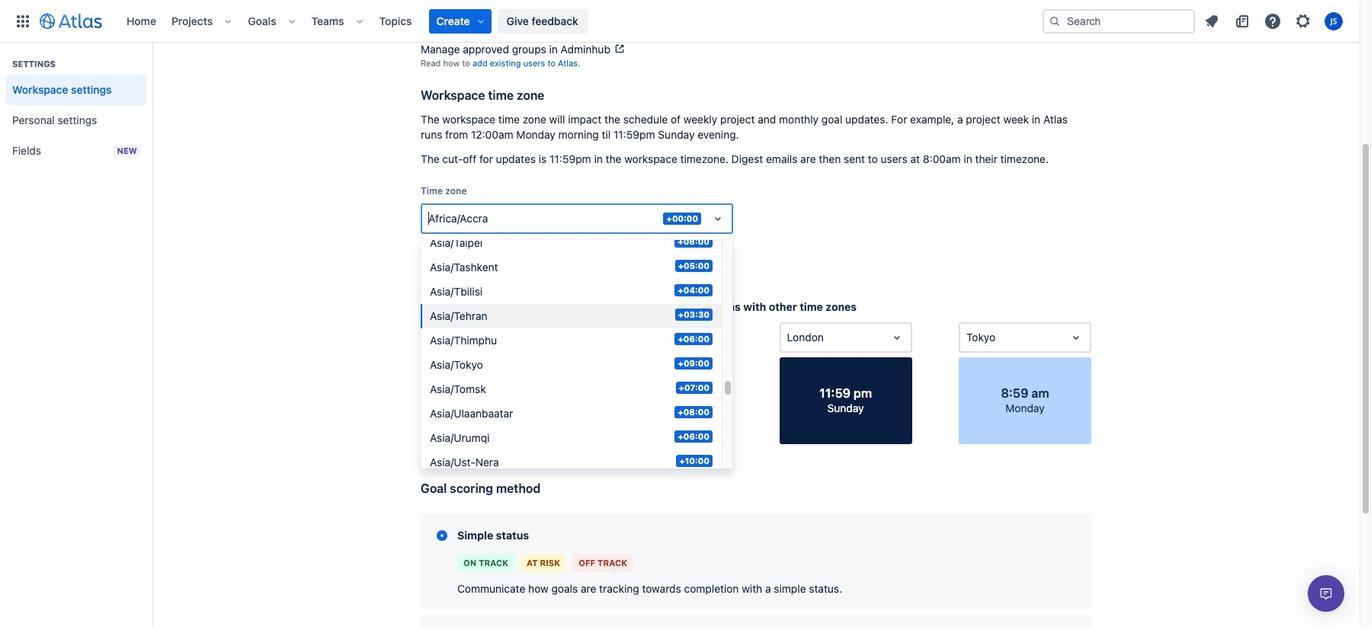 Task type: locate. For each thing, give the bounding box(es) containing it.
1 vertical spatial workspace
[[625, 152, 678, 165]]

0 vertical spatial domains
[[512, 9, 554, 22]]

with left simple
[[742, 582, 763, 595]]

workspace time zone
[[421, 88, 545, 102]]

this
[[578, 241, 592, 251]]

0 vertical spatial manage
[[421, 9, 460, 22]]

sunday inside the workspace time zone will impact the schedule of weekly project and monthly goal updates. for example, a project week in atlas runs from 12:00am monday morning til 11:59pm sunday evening.
[[658, 128, 695, 141]]

0 vertical spatial 11:59pm
[[614, 128, 655, 141]]

the up the runs
[[421, 113, 440, 126]]

monday inside 8:59 am monday
[[1006, 402, 1045, 415]]

project up evening.
[[720, 113, 755, 126]]

1 horizontal spatial track
[[598, 558, 627, 568]]

0 vertical spatial settings
[[71, 83, 112, 96]]

sunday down 7:59 in the bottom left of the page
[[648, 402, 685, 415]]

11:59pm down schedule
[[614, 128, 655, 141]]

sunday
[[658, 128, 695, 141], [550, 300, 590, 313], [469, 402, 505, 415], [648, 402, 685, 415], [828, 402, 864, 415]]

1 +06:00 from the top
[[678, 334, 710, 344]]

users right the all
[[543, 241, 565, 251]]

0 horizontal spatial will
[[458, 241, 471, 251]]

personal settings
[[12, 114, 97, 127]]

0 vertical spatial of
[[671, 113, 681, 126]]

pm inside 7:59 pm sunday
[[672, 386, 690, 400]]

0 horizontal spatial domains
[[512, 9, 554, 22]]

sunday down the weekly
[[658, 128, 695, 141]]

0 vertical spatial time
[[488, 88, 514, 102]]

1 track from the left
[[479, 558, 509, 568]]

sunday inside the 4:59 pm sunday
[[469, 402, 505, 415]]

users down groups
[[523, 58, 545, 68]]

pm right 4:59 in the left of the page
[[493, 386, 512, 400]]

with left these at the top
[[571, 24, 588, 34]]

off down from
[[463, 152, 477, 165]]

with left 'other'
[[744, 300, 766, 313]]

2 pm from the left
[[672, 386, 690, 400]]

11:59pm inside the workspace time zone will impact the schedule of weekly project and monthly goal updates. for example, a project week in atlas runs from 12:00am monday morning til 11:59pm sunday evening.
[[614, 128, 655, 141]]

0 vertical spatial for
[[480, 152, 493, 165]]

0 horizontal spatial off
[[463, 152, 477, 165]]

monday up is on the left top
[[516, 128, 556, 141]]

give
[[507, 14, 529, 27]]

in inside manage approved domains in adminhub anyone with verified email addresses with these domains can
[[557, 9, 565, 22]]

1 vertical spatial +08:00
[[678, 407, 710, 417]]

topics
[[379, 14, 412, 27]]

goal scoring method
[[421, 482, 541, 496]]

read
[[421, 58, 441, 68]]

are left then
[[801, 152, 816, 165]]

of
[[671, 113, 681, 126], [567, 241, 575, 251]]

asia/tomsk
[[430, 383, 486, 396]]

8:00am
[[923, 152, 961, 165]]

sunday inside 7:59 pm sunday
[[648, 402, 685, 415]]

1 vertical spatial of
[[567, 241, 575, 251]]

asia/tehran
[[430, 309, 488, 322]]

0 vertical spatial a
[[958, 113, 963, 126]]

2 horizontal spatial pm
[[854, 386, 872, 400]]

add
[[473, 58, 488, 68]]

0 vertical spatial +08:00
[[678, 236, 710, 246]]

2 timezone. from the left
[[1001, 152, 1049, 165]]

off right cut
[[612, 300, 627, 313]]

0 vertical spatial the
[[605, 113, 621, 126]]

1 vertical spatial +06:00
[[678, 431, 710, 441]]

will up the morning at the left of page
[[549, 113, 565, 126]]

time right 'other'
[[800, 300, 823, 313]]

manage approved domains in adminhub anyone with verified email addresses with these domains can
[[421, 9, 668, 34]]

timezone. down evening.
[[680, 152, 729, 165]]

sunday inside 11:59 pm sunday
[[828, 402, 864, 415]]

0 horizontal spatial to
[[462, 58, 470, 68]]

monday
[[516, 128, 556, 141], [1006, 402, 1045, 415]]

workspace inside the workspace time zone will impact the schedule of weekly project and monthly goal updates. for example, a project week in atlas runs from 12:00am monday morning til 11:59pm sunday evening.
[[443, 113, 496, 126]]

communicate
[[457, 582, 526, 595]]

workspace inside group
[[12, 83, 68, 96]]

morning
[[559, 128, 599, 141]]

2 vertical spatial the
[[483, 300, 500, 313]]

adminhub
[[568, 9, 618, 22], [561, 43, 611, 56]]

1 vertical spatial africa/accra
[[642, 300, 707, 313]]

0 horizontal spatial pm
[[493, 386, 512, 400]]

adminhub for groups
[[561, 43, 611, 56]]

+05:00
[[678, 261, 710, 271]]

the inside the workspace time zone will impact the schedule of weekly project and monthly goal updates. for example, a project week in atlas runs from 12:00am monday morning til 11:59pm sunday evening.
[[421, 113, 440, 126]]

off
[[463, 152, 477, 165], [612, 300, 627, 313]]

11:59pm down cancel button
[[503, 300, 548, 313]]

1 pm from the left
[[493, 386, 512, 400]]

pm
[[493, 386, 512, 400], [672, 386, 690, 400], [854, 386, 872, 400]]

sunday down 11:59
[[828, 402, 864, 415]]

settings for personal settings
[[58, 114, 97, 127]]

pm right 11:59
[[854, 386, 872, 400]]

0 vertical spatial monday
[[516, 128, 556, 141]]

in inside the workspace time zone will impact the schedule of weekly project and monthly goal updates. for example, a project week in atlas runs from 12:00am monday morning til 11:59pm sunday evening.
[[1032, 113, 1041, 126]]

7:59
[[643, 386, 669, 400]]

zone down add existing users to atlas. link
[[517, 88, 545, 102]]

manage up the anyone
[[421, 9, 460, 22]]

verified
[[472, 24, 502, 34]]

0 horizontal spatial are
[[581, 582, 596, 595]]

manage inside manage approved domains in adminhub anyone with verified email addresses with these domains can
[[421, 9, 460, 22]]

cut
[[592, 300, 609, 313]]

1 vertical spatial how
[[458, 300, 480, 313]]

1 approved from the top
[[463, 9, 509, 22]]

completion
[[684, 582, 739, 595]]

pm inside the 4:59 pm sunday
[[493, 386, 512, 400]]

switch to... image
[[14, 12, 32, 30]]

0 horizontal spatial 11:59pm
[[503, 300, 548, 313]]

manage
[[421, 9, 460, 22], [421, 43, 460, 56]]

+06:00
[[678, 334, 710, 344], [678, 431, 710, 441]]

their
[[975, 152, 998, 165]]

workspace down settings
[[12, 83, 68, 96]]

zone right time
[[445, 185, 467, 197]]

0 vertical spatial how
[[443, 58, 460, 68]]

2 vertical spatial how
[[528, 582, 549, 595]]

1 horizontal spatial domains
[[615, 24, 649, 34]]

the down "til"
[[606, 152, 622, 165]]

1 horizontal spatial 11:59pm
[[550, 152, 591, 165]]

asia/urumqi
[[430, 431, 490, 444]]

asia/taipei
[[430, 236, 483, 249]]

sunday for 11:59 pm
[[828, 402, 864, 415]]

0 vertical spatial africa/accra
[[428, 212, 488, 225]]

1 vertical spatial time
[[498, 113, 520, 126]]

0 horizontal spatial a
[[765, 582, 771, 595]]

for down the 12:00am
[[480, 152, 493, 165]]

1 vertical spatial adminhub
[[561, 43, 611, 56]]

sunday for 7:59 pm
[[648, 402, 685, 415]]

1 project from the left
[[720, 113, 755, 126]]

1 +08:00 from the top
[[678, 236, 710, 246]]

settings for workspace settings
[[71, 83, 112, 96]]

pm right 7:59 in the bottom left of the page
[[672, 386, 690, 400]]

addresses
[[528, 24, 569, 34]]

the for the workspace time zone will impact the schedule of weekly project and monthly goal updates. for example, a project week in atlas runs from 12:00am monday morning til 11:59pm sunday evening.
[[421, 113, 440, 126]]

personal
[[12, 114, 55, 127]]

impact
[[568, 113, 602, 126]]

1 horizontal spatial for
[[518, 241, 529, 251]]

communicate how goals are tracking towards completion with a simple status.
[[457, 582, 843, 595]]

0 horizontal spatial workspace
[[12, 83, 68, 96]]

how left goals in the left bottom of the page
[[528, 582, 549, 595]]

2 horizontal spatial to
[[868, 152, 878, 165]]

2 track from the left
[[598, 558, 627, 568]]

project left week at the right top of the page
[[966, 113, 1001, 126]]

cancel button
[[469, 258, 522, 283]]

in left atlas
[[1032, 113, 1041, 126]]

on
[[464, 558, 477, 568]]

0 horizontal spatial project
[[720, 113, 755, 126]]

all
[[531, 241, 541, 251]]

the up "til"
[[605, 113, 621, 126]]

then
[[819, 152, 841, 165]]

workspace
[[12, 83, 68, 96], [421, 88, 485, 102]]

adminhub up atlas.
[[561, 43, 611, 56]]

1 horizontal spatial project
[[966, 113, 1001, 126]]

manage up read
[[421, 43, 460, 56]]

2 vertical spatial time
[[800, 300, 823, 313]]

sunday down 4:59 in the left of the page
[[469, 402, 505, 415]]

+08:00 up +05:00
[[678, 236, 710, 246]]

users
[[523, 58, 545, 68], [881, 152, 908, 165], [543, 241, 565, 251]]

asia/tokyo
[[430, 358, 483, 371]]

1 horizontal spatial of
[[671, 113, 681, 126]]

anyone
[[421, 24, 451, 34]]

+06:00 up +09:00
[[678, 334, 710, 344]]

a right example,
[[958, 113, 963, 126]]

1 timezone. from the left
[[680, 152, 729, 165]]

the inside the workspace time zone will impact the schedule of weekly project and monthly goal updates. for example, a project week in atlas runs from 12:00am monday morning til 11:59pm sunday evening.
[[605, 113, 621, 126]]

1 horizontal spatial will
[[549, 113, 565, 126]]

can
[[651, 24, 666, 34]]

workspace down read
[[421, 88, 485, 102]]

0 vertical spatial the
[[421, 113, 440, 126]]

time down read how to add existing users to atlas.
[[488, 88, 514, 102]]

workspace
[[443, 113, 496, 126], [625, 152, 678, 165], [595, 241, 638, 251]]

asia/ulaanbaatar
[[430, 407, 513, 420]]

zone
[[517, 88, 545, 102], [523, 113, 547, 126], [445, 185, 467, 197]]

+08:00 for asia/ulaanbaatar
[[678, 407, 710, 417]]

+06:00 for asia/thimphu
[[678, 334, 710, 344]]

+06:00 for asia/urumqi
[[678, 431, 710, 441]]

workspace for changes will be applied for all users of this workspace
[[595, 241, 638, 251]]

will left be at the top left
[[458, 241, 471, 251]]

open image
[[709, 210, 727, 228], [708, 329, 727, 347], [1067, 329, 1086, 347]]

manage for manage approved domains in adminhub anyone with verified email addresses with these domains can
[[421, 9, 460, 22]]

how right read
[[443, 58, 460, 68]]

teams
[[312, 14, 344, 27]]

of left this
[[567, 241, 575, 251]]

1 horizontal spatial pm
[[672, 386, 690, 400]]

3 pm from the left
[[854, 386, 872, 400]]

projects link
[[167, 9, 217, 33]]

2 approved from the top
[[463, 43, 509, 56]]

a left simple
[[765, 582, 771, 595]]

africa/accra down +04:00
[[642, 300, 707, 313]]

0 vertical spatial workspace
[[443, 113, 496, 126]]

2 vertical spatial zone
[[445, 185, 467, 197]]

1 vertical spatial monday
[[1006, 402, 1045, 415]]

approved up add
[[463, 43, 509, 56]]

los angeles
[[428, 331, 488, 344]]

time
[[421, 185, 443, 197]]

settings up personal settings link
[[71, 83, 112, 96]]

email
[[504, 24, 526, 34]]

users left at
[[881, 152, 908, 165]]

scoring
[[450, 482, 493, 496]]

+08:00 for asia/taipei
[[678, 236, 710, 246]]

the left cut-
[[421, 152, 440, 165]]

1 vertical spatial manage
[[421, 43, 460, 56]]

to left add
[[462, 58, 470, 68]]

+08:00 down the +07:00
[[678, 407, 710, 417]]

pm inside 11:59 pm sunday
[[854, 386, 872, 400]]

give feedback button
[[498, 9, 588, 33]]

here's
[[421, 300, 456, 313]]

1 horizontal spatial are
[[801, 152, 816, 165]]

the down cancel button
[[483, 300, 500, 313]]

1 vertical spatial will
[[458, 241, 471, 251]]

are right goals in the left bottom of the page
[[581, 582, 596, 595]]

workspace right this
[[595, 241, 638, 251]]

adminhub up these at the top
[[568, 9, 618, 22]]

11:59 pm sunday
[[820, 386, 872, 415]]

in left 'their'
[[964, 152, 973, 165]]

an external link image
[[613, 43, 626, 55]]

africa/accra up asia/taipei
[[428, 212, 488, 225]]

open intercom messenger image
[[1317, 585, 1336, 603]]

project
[[720, 113, 755, 126], [966, 113, 1001, 126]]

2 manage from the top
[[421, 43, 460, 56]]

the for the cut-off for updates is 11:59pm in the workspace timezone. digest emails are then sent to users at 8:00am in their timezone.
[[421, 152, 440, 165]]

track right on
[[479, 558, 509, 568]]

None text field
[[787, 330, 790, 345], [967, 330, 970, 345], [787, 330, 790, 345], [967, 330, 970, 345]]

1 vertical spatial are
[[581, 582, 596, 595]]

tracking
[[599, 582, 639, 595]]

account image
[[1325, 12, 1343, 30]]

will
[[549, 113, 565, 126], [458, 241, 471, 251]]

1 horizontal spatial workspace
[[421, 88, 485, 102]]

0 vertical spatial off
[[463, 152, 477, 165]]

1 vertical spatial a
[[765, 582, 771, 595]]

1 horizontal spatial a
[[958, 113, 963, 126]]

emails
[[766, 152, 798, 165]]

here's how the 11:59pm sunday cut off in africa/accra aligns with other time zones
[[421, 300, 857, 313]]

these
[[591, 24, 613, 34]]

settings down "workspace settings" link
[[58, 114, 97, 127]]

1 the from the top
[[421, 113, 440, 126]]

1 vertical spatial the
[[421, 152, 440, 165]]

0 vertical spatial adminhub
[[568, 9, 618, 22]]

timezone. right 'their'
[[1001, 152, 1049, 165]]

0 horizontal spatial for
[[480, 152, 493, 165]]

4:59 pm sunday
[[463, 386, 512, 415]]

time up the 12:00am
[[498, 113, 520, 126]]

1 horizontal spatial timezone.
[[1001, 152, 1049, 165]]

workspace down schedule
[[625, 152, 678, 165]]

track
[[479, 558, 509, 568], [598, 558, 627, 568]]

1 vertical spatial users
[[881, 152, 908, 165]]

open image for 8:59 am
[[1067, 329, 1086, 347]]

2 +08:00 from the top
[[678, 407, 710, 417]]

asia/thimphu
[[430, 334, 497, 347]]

notifications image
[[1203, 12, 1221, 30]]

2 horizontal spatial 11:59pm
[[614, 128, 655, 141]]

asia/ust-nera
[[430, 456, 499, 469]]

+08:00
[[678, 236, 710, 246], [678, 407, 710, 417]]

0 horizontal spatial track
[[479, 558, 509, 568]]

11:59pm down the morning at the left of page
[[550, 152, 591, 165]]

0 horizontal spatial timezone.
[[680, 152, 729, 165]]

0 vertical spatial +06:00
[[678, 334, 710, 344]]

help image
[[1264, 12, 1282, 30]]

0 vertical spatial approved
[[463, 9, 509, 22]]

+03:30
[[678, 309, 710, 319]]

to right "sent" at top right
[[868, 152, 878, 165]]

7:59 pm sunday
[[643, 386, 690, 415]]

runs
[[421, 128, 442, 141]]

0 horizontal spatial monday
[[516, 128, 556, 141]]

2 +06:00 from the top
[[678, 431, 710, 441]]

1 vertical spatial zone
[[523, 113, 547, 126]]

approved inside manage approved domains in adminhub anyone with verified email addresses with these domains can
[[463, 9, 509, 22]]

approved for groups
[[463, 43, 509, 56]]

None text field
[[428, 211, 431, 226]]

1 vertical spatial domains
[[615, 24, 649, 34]]

in up addresses
[[557, 9, 565, 22]]

1 vertical spatial settings
[[58, 114, 97, 127]]

workspace up from
[[443, 113, 496, 126]]

1 horizontal spatial monday
[[1006, 402, 1045, 415]]

1 manage from the top
[[421, 9, 460, 22]]

goals
[[552, 582, 578, 595]]

search image
[[1049, 15, 1061, 27]]

1 horizontal spatial off
[[612, 300, 627, 313]]

of left the weekly
[[671, 113, 681, 126]]

at
[[527, 558, 538, 568]]

1 vertical spatial 11:59pm
[[550, 152, 591, 165]]

sunday left cut
[[550, 300, 590, 313]]

approved up verified
[[463, 9, 509, 22]]

angeles
[[449, 331, 488, 344]]

2 the from the top
[[421, 152, 440, 165]]

group
[[6, 43, 146, 171]]

how down asia/tbilisi
[[458, 300, 480, 313]]

+10:00
[[680, 456, 710, 466]]

for left the all
[[518, 241, 529, 251]]

1 vertical spatial approved
[[463, 43, 509, 56]]

0 vertical spatial zone
[[517, 88, 545, 102]]

2 vertical spatial workspace
[[595, 241, 638, 251]]

zone up is on the left top
[[523, 113, 547, 126]]

0 horizontal spatial africa/accra
[[428, 212, 488, 225]]

track right "off"
[[598, 558, 627, 568]]

0 vertical spatial will
[[549, 113, 565, 126]]

banner
[[0, 0, 1360, 43]]

1 horizontal spatial africa/accra
[[642, 300, 707, 313]]

to left atlas.
[[548, 58, 556, 68]]

monday down 8:59
[[1006, 402, 1045, 415]]

adminhub inside manage approved domains in adminhub anyone with verified email addresses with these domains can
[[568, 9, 618, 22]]

goals link
[[243, 9, 281, 33]]

+06:00 up +10:00
[[678, 431, 710, 441]]

how for the
[[458, 300, 480, 313]]



Task type: describe. For each thing, give the bounding box(es) containing it.
goal
[[421, 482, 447, 496]]

+00:00
[[667, 213, 698, 223]]

atlas.
[[558, 58, 580, 68]]

the cut-off for updates is 11:59pm in the workspace timezone. digest emails are then sent to users at 8:00am in their timezone.
[[421, 152, 1049, 165]]

monday inside the workspace time zone will impact the schedule of weekly project and monthly goal updates. for example, a project week in atlas runs from 12:00am monday morning til 11:59pm sunday evening.
[[516, 128, 556, 141]]

workspace for workspace settings
[[12, 83, 68, 96]]

at risk
[[527, 558, 560, 568]]

8:59
[[1001, 386, 1029, 400]]

other
[[769, 300, 797, 313]]

Search field
[[1043, 9, 1195, 33]]

fields
[[12, 144, 41, 157]]

be
[[474, 241, 484, 251]]

banner containing home
[[0, 0, 1360, 43]]

zone inside the workspace time zone will impact the schedule of weekly project and monthly goal updates. for example, a project week in atlas runs from 12:00am monday morning til 11:59pm sunday evening.
[[523, 113, 547, 126]]

2 vertical spatial 11:59pm
[[503, 300, 548, 313]]

new
[[117, 146, 137, 156]]

london
[[787, 331, 824, 344]]

time zone
[[421, 185, 467, 197]]

aligns
[[710, 300, 741, 313]]

open image
[[888, 329, 906, 347]]

add existing users to atlas. link
[[473, 58, 580, 68]]

feedback
[[532, 14, 579, 27]]

week
[[1004, 113, 1029, 126]]

pm for 4:59 pm
[[493, 386, 512, 400]]

workspace for workspace time zone
[[421, 88, 485, 102]]

workspace for the cut-off for updates is 11:59pm in the workspace timezone. digest emails are then sent to users at 8:00am in their timezone.
[[625, 152, 678, 165]]

weekly
[[684, 113, 718, 126]]

11:59
[[820, 386, 851, 400]]

open image for 7:59 pm
[[708, 329, 727, 347]]

workspace settings
[[12, 83, 112, 96]]

settings image
[[1295, 12, 1313, 30]]

the workspace time zone will impact the schedule of weekly project and monthly goal updates. for example, a project week in atlas runs from 12:00am monday morning til 11:59pm sunday evening.
[[421, 113, 1068, 141]]

changes will be applied for all users of this workspace
[[421, 241, 638, 251]]

manage approved groups in adminhub link
[[421, 43, 626, 56]]

is
[[539, 152, 547, 165]]

pm for 11:59 pm
[[854, 386, 872, 400]]

and
[[758, 113, 776, 126]]

create button
[[429, 9, 491, 33]]

topics link
[[375, 9, 417, 33]]

from
[[445, 128, 468, 141]]

with right the anyone
[[453, 24, 470, 34]]

at
[[911, 152, 920, 165]]

in down addresses
[[549, 43, 558, 56]]

how for to
[[443, 58, 460, 68]]

workspace settings link
[[6, 75, 146, 105]]

manage for manage approved groups in adminhub
[[421, 43, 460, 56]]

home link
[[122, 9, 161, 33]]

2 project from the left
[[966, 113, 1001, 126]]

track for on track
[[479, 558, 509, 568]]

manage approved domains in adminhub link
[[421, 9, 633, 22]]

12:00am
[[471, 128, 514, 141]]

will inside the workspace time zone will impact the schedule of weekly project and monthly goal updates. for example, a project week in atlas runs from 12:00am monday morning til 11:59pm sunday evening.
[[549, 113, 565, 126]]

+04:00
[[678, 285, 710, 295]]

save
[[430, 264, 454, 277]]

1 vertical spatial for
[[518, 241, 529, 251]]

simple
[[457, 529, 493, 542]]

1 vertical spatial the
[[606, 152, 622, 165]]

track for off track
[[598, 558, 627, 568]]

2 vertical spatial users
[[543, 241, 565, 251]]

top element
[[9, 0, 1043, 42]]

1 vertical spatial off
[[612, 300, 627, 313]]

home
[[127, 14, 156, 27]]

0 vertical spatial are
[[801, 152, 816, 165]]

pm for 7:59 pm
[[672, 386, 690, 400]]

adminhub for domains
[[568, 9, 618, 22]]

status
[[496, 529, 529, 542]]

0 vertical spatial users
[[523, 58, 545, 68]]

8:59 am monday
[[1001, 386, 1049, 415]]

read how to add existing users to atlas.
[[421, 58, 580, 68]]

in down "til"
[[594, 152, 603, 165]]

sunday for 4:59 pm
[[469, 402, 505, 415]]

schedule
[[623, 113, 668, 126]]

towards
[[642, 582, 681, 595]]

simple
[[774, 582, 806, 595]]

for
[[891, 113, 908, 126]]

1 horizontal spatial to
[[548, 58, 556, 68]]

off
[[579, 558, 596, 568]]

updates
[[496, 152, 536, 165]]

status.
[[809, 582, 843, 595]]

asia/tbilisi
[[430, 285, 483, 298]]

goal
[[822, 113, 843, 126]]

risk
[[540, 558, 560, 568]]

settings
[[12, 59, 56, 69]]

in right cut
[[630, 300, 639, 313]]

til
[[602, 128, 611, 141]]

teams link
[[307, 9, 349, 33]]

digest
[[732, 152, 763, 165]]

a inside the workspace time zone will impact the schedule of weekly project and monthly goal updates. for example, a project week in atlas runs from 12:00am monday morning til 11:59pm sunday evening.
[[958, 113, 963, 126]]

on track
[[464, 558, 509, 568]]

create
[[437, 14, 470, 27]]

approved for domains
[[463, 9, 509, 22]]

4:59
[[463, 386, 490, 400]]

monthly
[[779, 113, 819, 126]]

how for goals
[[528, 582, 549, 595]]

sent
[[844, 152, 865, 165]]

0 horizontal spatial of
[[567, 241, 575, 251]]

+07:00
[[679, 383, 710, 393]]

time inside the workspace time zone will impact the schedule of weekly project and monthly goal updates. for example, a project week in atlas runs from 12:00am monday morning til 11:59pm sunday evening.
[[498, 113, 520, 126]]

save button
[[421, 258, 463, 283]]

give feedback
[[507, 14, 579, 27]]

asia/ust-
[[430, 456, 476, 469]]

los
[[428, 331, 446, 344]]

tokyo
[[967, 331, 996, 344]]

of inside the workspace time zone will impact the schedule of weekly project and monthly goal updates. for example, a project week in atlas runs from 12:00am monday morning til 11:59pm sunday evening.
[[671, 113, 681, 126]]

group containing workspace settings
[[6, 43, 146, 171]]

off track
[[579, 558, 627, 568]]



Task type: vqa. For each thing, say whether or not it's contained in the screenshot.


